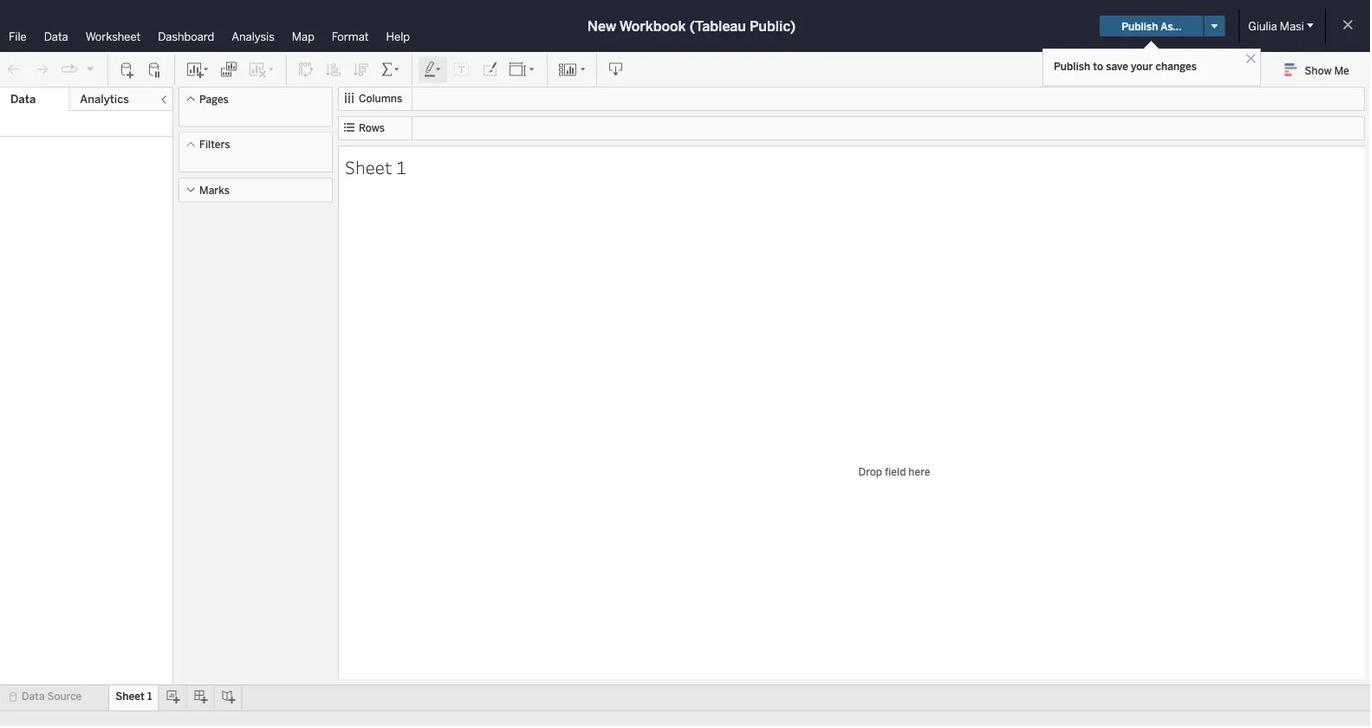 Task type: vqa. For each thing, say whether or not it's contained in the screenshot.
1st Add Favorite icon from the left
no



Task type: locate. For each thing, give the bounding box(es) containing it.
1 horizontal spatial publish
[[1122, 20, 1158, 32]]

data down undo icon
[[10, 92, 36, 106]]

replay animation image
[[61, 61, 78, 78]]

data source
[[22, 690, 82, 703]]

dashboard
[[158, 29, 214, 43]]

publish inside button
[[1122, 20, 1158, 32]]

pages
[[199, 93, 229, 105]]

0 horizontal spatial 1
[[147, 690, 152, 703]]

sheet 1
[[345, 155, 406, 179], [115, 690, 152, 703]]

0 vertical spatial publish
[[1122, 20, 1158, 32]]

show me button
[[1277, 56, 1365, 83]]

me
[[1334, 64, 1349, 76]]

show labels image
[[453, 61, 471, 78]]

worksheet
[[86, 29, 141, 43]]

1
[[396, 155, 406, 179], [147, 690, 152, 703]]

publish for publish as...
[[1122, 20, 1158, 32]]

1 down 'columns' on the left top of the page
[[396, 155, 406, 179]]

1 horizontal spatial sheet 1
[[345, 155, 406, 179]]

pause auto updates image
[[146, 61, 164, 78]]

1 vertical spatial publish
[[1054, 60, 1090, 72]]

sheet down rows
[[345, 155, 392, 179]]

here
[[908, 465, 930, 478]]

save
[[1106, 60, 1128, 72]]

1 horizontal spatial 1
[[396, 155, 406, 179]]

marks
[[199, 184, 230, 196]]

1 horizontal spatial sheet
[[345, 155, 392, 179]]

0 vertical spatial sheet
[[345, 155, 392, 179]]

columns
[[359, 92, 402, 105]]

close image
[[1243, 50, 1259, 67]]

data left source in the left of the page
[[22, 690, 45, 703]]

show me
[[1305, 64, 1349, 76]]

sheet
[[345, 155, 392, 179], [115, 690, 145, 703]]

publish left the to
[[1054, 60, 1090, 72]]

undo image
[[5, 61, 23, 78]]

publish
[[1122, 20, 1158, 32], [1054, 60, 1090, 72]]

totals image
[[380, 61, 401, 78]]

0 horizontal spatial sheet 1
[[115, 690, 152, 703]]

data up replay animation icon
[[44, 29, 68, 43]]

analytics
[[80, 92, 129, 106]]

0 horizontal spatial publish
[[1054, 60, 1090, 72]]

sheet right source in the left of the page
[[115, 690, 145, 703]]

help
[[386, 29, 410, 43]]

map
[[292, 29, 314, 43]]

show
[[1305, 64, 1332, 76]]

1 vertical spatial sheet
[[115, 690, 145, 703]]

new worksheet image
[[185, 61, 210, 78]]

changes
[[1156, 60, 1197, 72]]

publish to save your changes
[[1054, 60, 1197, 72]]

show/hide cards image
[[558, 61, 586, 78]]

new data source image
[[119, 61, 136, 78]]

new workbook (tableau public)
[[587, 18, 796, 34]]

sheet 1 down rows
[[345, 155, 406, 179]]

sort descending image
[[353, 61, 370, 78]]

data
[[44, 29, 68, 43], [10, 92, 36, 106], [22, 690, 45, 703]]

drop field here
[[858, 465, 930, 478]]

1 right source in the left of the page
[[147, 690, 152, 703]]

0 vertical spatial 1
[[396, 155, 406, 179]]

sheet 1 right source in the left of the page
[[115, 690, 152, 703]]

format
[[332, 29, 369, 43]]

publish left as...
[[1122, 20, 1158, 32]]

workbook
[[619, 18, 686, 34]]

as...
[[1160, 20, 1182, 32]]

giulia masi
[[1248, 19, 1304, 33]]

(tableau
[[689, 18, 746, 34]]



Task type: describe. For each thing, give the bounding box(es) containing it.
analysis
[[232, 29, 274, 43]]

field
[[885, 465, 906, 478]]

fit image
[[509, 61, 536, 78]]

clear sheet image
[[248, 61, 276, 78]]

masi
[[1280, 19, 1304, 33]]

0 horizontal spatial sheet
[[115, 690, 145, 703]]

source
[[47, 690, 82, 703]]

highlight image
[[423, 61, 443, 78]]

collapse image
[[159, 94, 169, 105]]

duplicate image
[[220, 61, 237, 78]]

drop
[[858, 465, 882, 478]]

1 vertical spatial 1
[[147, 690, 152, 703]]

public)
[[750, 18, 796, 34]]

redo image
[[33, 61, 50, 78]]

swap rows and columns image
[[297, 61, 315, 78]]

new
[[587, 18, 616, 34]]

0 vertical spatial data
[[44, 29, 68, 43]]

rows
[[359, 122, 385, 134]]

sort ascending image
[[325, 61, 342, 78]]

publish for publish to save your changes
[[1054, 60, 1090, 72]]

0 vertical spatial sheet 1
[[345, 155, 406, 179]]

replay animation image
[[85, 63, 95, 74]]

2 vertical spatial data
[[22, 690, 45, 703]]

publish as...
[[1122, 20, 1182, 32]]

format workbook image
[[481, 61, 498, 78]]

1 vertical spatial sheet 1
[[115, 690, 152, 703]]

your
[[1131, 60, 1153, 72]]

file
[[9, 29, 27, 43]]

1 vertical spatial data
[[10, 92, 36, 106]]

download image
[[607, 61, 625, 78]]

filters
[[199, 138, 230, 151]]

to
[[1093, 60, 1103, 72]]

publish as... button
[[1100, 16, 1203, 36]]

giulia
[[1248, 19, 1277, 33]]



